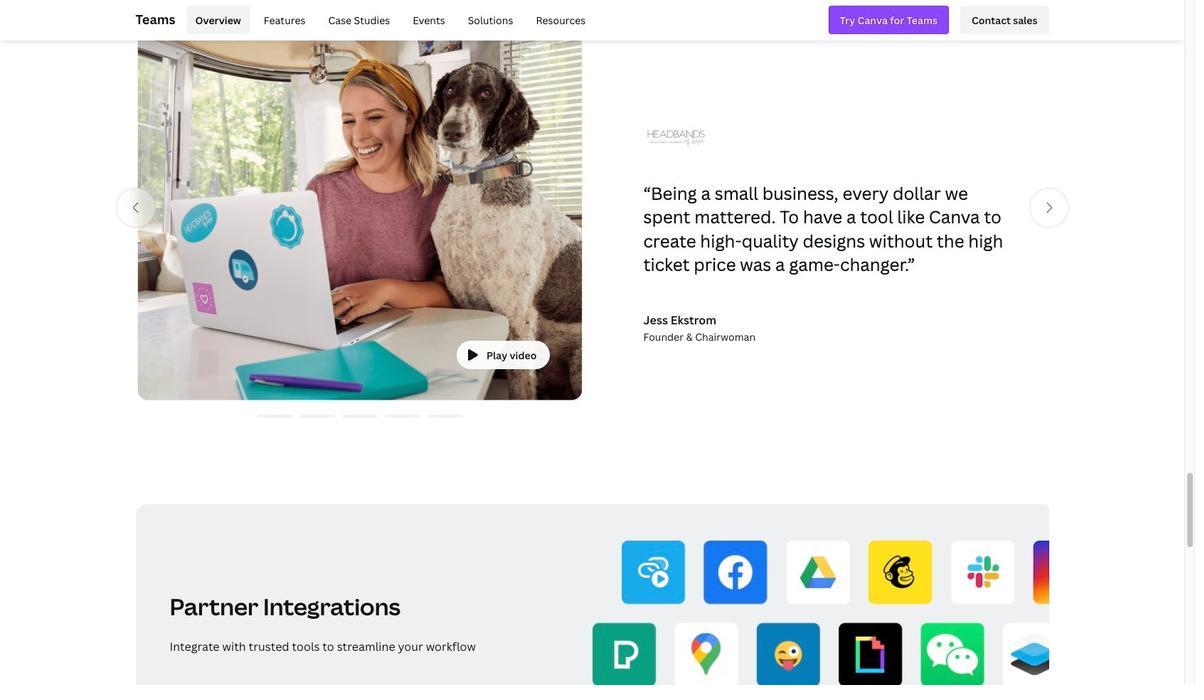 Task type: vqa. For each thing, say whether or not it's contained in the screenshot.
Headbands of Hope image
yes



Task type: locate. For each thing, give the bounding box(es) containing it.
menu bar
[[181, 6, 594, 34]]

partner integrations image
[[592, 505, 1049, 685]]

headbands of hope image
[[644, 127, 709, 150]]



